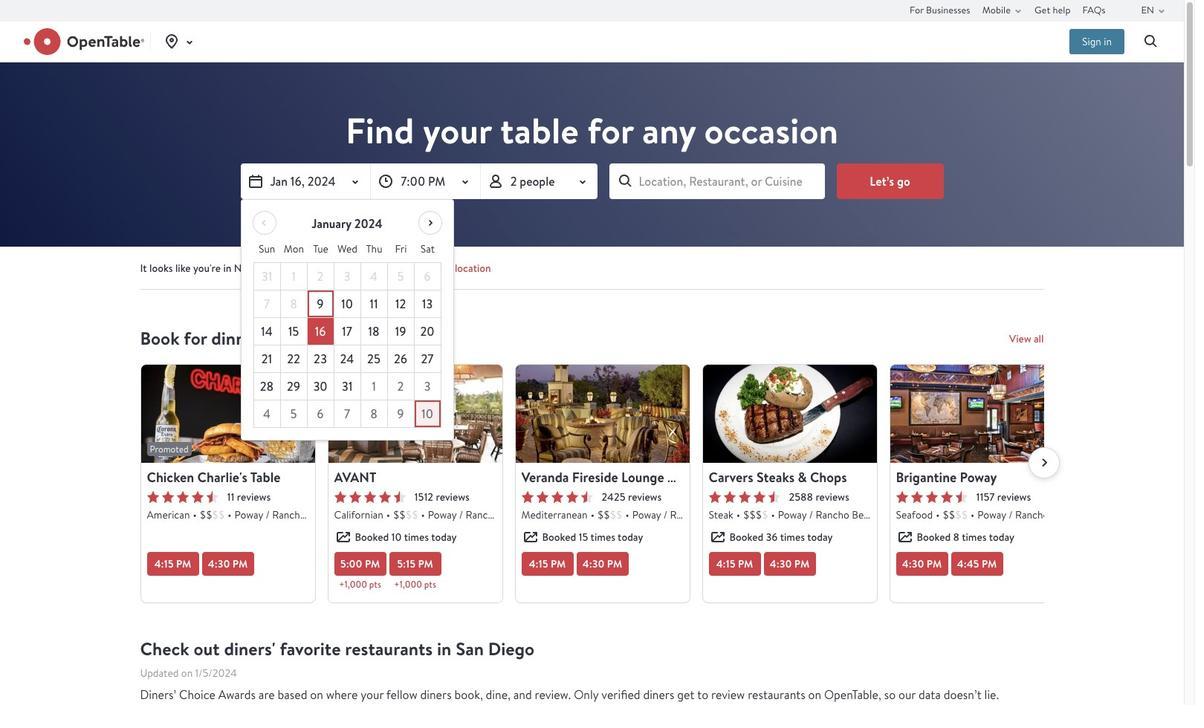 Task type: vqa. For each thing, say whether or not it's contained in the screenshot.


Task type: locate. For each thing, give the bounding box(es) containing it.
+1,000 down 5:00
[[339, 579, 367, 591]]

2 4:15 pm link from the left
[[522, 553, 574, 576]]

sunday element
[[254, 236, 281, 263]]

$$ $$ for avant
[[393, 509, 418, 522]]

4:15 for carvers
[[717, 557, 736, 572]]

pm for 4:30 pm link corresponding to 1st "4:15 pm" link from left
[[233, 557, 248, 572]]

4 down 28 button
[[263, 406, 271, 422]]

4 poway / rancho bernardo from the left
[[778, 509, 894, 522]]

1 vertical spatial get
[[400, 262, 417, 275]]

view all link
[[1010, 332, 1044, 347]]

5 button down 29 in the left bottom of the page
[[281, 401, 308, 428]]

$$ $$ down 2425
[[598, 509, 623, 522]]

1 horizontal spatial san
[[456, 637, 484, 662]]

4.6 stars image for brigantine
[[896, 492, 968, 503]]

pts for 5:00 pm
[[369, 579, 381, 591]]

2 booked from the left
[[543, 531, 576, 544]]

1 vertical spatial 6 button
[[308, 401, 334, 428]]

poway / rancho bernardo for veranda
[[633, 509, 748, 522]]

on left opentable,
[[809, 688, 822, 704]]

1 horizontal spatial 6 button
[[415, 263, 441, 291]]

get left help
[[1035, 3, 1051, 16]]

4:30 pm for "4:15 pm" link related to veranda fireside lounge & restaurant
[[583, 557, 623, 572]]

in left diego
[[437, 637, 452, 662]]

25
[[367, 351, 381, 367]]

3 booked from the left
[[730, 531, 764, 544]]

16 button
[[308, 318, 334, 346]]

charlie's
[[198, 469, 248, 487]]

4:30 down 11 reviews
[[208, 557, 230, 572]]

1 horizontal spatial 2
[[398, 379, 404, 395]]

1 vertical spatial 10 button
[[415, 401, 441, 428]]

4:15 pm for veranda fireside lounge & restaurant
[[529, 557, 566, 572]]

rancho down "table"
[[272, 509, 306, 522]]

0 vertical spatial for
[[588, 106, 634, 155]]

3 reviews from the left
[[628, 491, 662, 504]]

0 horizontal spatial 3
[[344, 268, 351, 285]]

4 / from the left
[[810, 509, 814, 522]]

1 horizontal spatial 10 button
[[415, 401, 441, 428]]

8 $$ from the left
[[956, 509, 968, 522]]

times right 36
[[781, 531, 805, 544]]

2 +1,000 from the left
[[394, 579, 422, 591]]

15 right 14 button
[[288, 323, 299, 340]]

4:15 pm down mediterranean
[[529, 557, 566, 572]]

0 vertical spatial 31 button
[[254, 263, 281, 291]]

5:00 pm +1,000 pts
[[339, 557, 381, 591]]

2 $$ $$ from the left
[[393, 509, 418, 522]]

0 vertical spatial san
[[264, 262, 280, 275]]

1 $$ $$ from the left
[[200, 509, 225, 522]]

1 4:30 from the left
[[208, 557, 230, 572]]

1 horizontal spatial 5
[[397, 268, 404, 285]]

11 down charlie's
[[227, 491, 235, 504]]

pts inside 5:00 pm +1,000 pts
[[369, 579, 381, 591]]

2 button down 26
[[388, 373, 415, 401]]

4.5 stars image up mediterranean
[[522, 492, 593, 503]]

10 down 27 button
[[422, 406, 434, 422]]

you're
[[193, 262, 221, 275]]

times for carvers steaks & chops
[[781, 531, 805, 544]]

2 down 26 button
[[398, 379, 404, 395]]

1 horizontal spatial your
[[423, 106, 492, 155]]

californian
[[334, 509, 384, 522]]

diners left get
[[644, 688, 675, 704]]

7 button down 24 button
[[334, 401, 361, 428]]

poway / rancho bernardo down 1157 reviews
[[978, 509, 1094, 522]]

18
[[368, 323, 380, 340]]

3 4:15 pm link from the left
[[709, 553, 761, 576]]

2 $$ from the left
[[212, 509, 225, 522]]

rancho down 1157 reviews
[[1016, 509, 1050, 522]]

mon
[[284, 242, 304, 256]]

tuesday element
[[308, 236, 334, 263]]

2 vertical spatial 2
[[398, 379, 404, 395]]

3 4:30 pm from the left
[[770, 557, 810, 572]]

booked 8 times today
[[917, 531, 1015, 544]]

7
[[264, 296, 270, 312], [344, 406, 350, 422]]

4:30
[[208, 557, 230, 572], [583, 557, 605, 572], [770, 557, 792, 572], [903, 557, 925, 572]]

brigantine
[[896, 469, 957, 487]]

san for diego
[[456, 637, 484, 662]]

3 4:15 pm from the left
[[717, 557, 754, 572]]

29 button
[[281, 373, 308, 401]]

veranda fireside lounge & restaurant
[[522, 469, 744, 487]]

4.6 stars image
[[709, 492, 780, 503], [896, 492, 968, 503]]

2 right diego.
[[317, 268, 324, 285]]

a photo of brigantine poway restaurant image
[[891, 365, 1065, 463]]

3 times from the left
[[781, 531, 805, 544]]

9 button down 26 button
[[388, 401, 415, 428]]

5 / from the left
[[1009, 509, 1013, 522]]

/ down 1157 reviews
[[1009, 509, 1013, 522]]

1 horizontal spatial 31 button
[[334, 373, 361, 401]]

updated
[[140, 667, 179, 680]]

+1,000 inside 5:00 pm +1,000 pts
[[339, 579, 367, 591]]

0 horizontal spatial 4:15 pm
[[154, 557, 191, 572]]

1 vertical spatial 8 button
[[361, 401, 388, 428]]

1512 reviews
[[415, 491, 470, 504]]

poway down 11 reviews
[[235, 509, 263, 522]]

sign in
[[1083, 35, 1113, 48]]

1 4:30 pm link from the left
[[202, 553, 254, 576]]

4:30 pm link for "4:15 pm" link associated with carvers steaks & chops
[[764, 553, 816, 576]]

1 horizontal spatial 31
[[342, 379, 353, 395]]

1 horizontal spatial 8 button
[[361, 401, 388, 428]]

5 rancho from the left
[[1016, 509, 1050, 522]]

pm for "4:15 pm" link related to veranda fireside lounge & restaurant
[[551, 557, 566, 572]]

pts
[[369, 579, 381, 591], [424, 579, 436, 591]]

+1,000 inside the 5:15 pm +1,000 pts
[[394, 579, 422, 591]]

get down fri
[[400, 262, 417, 275]]

4:30 pm link down 11 reviews
[[202, 553, 254, 576]]

0 vertical spatial in
[[1104, 35, 1113, 48]]

0 vertical spatial get
[[1035, 3, 1051, 16]]

1 vertical spatial 31
[[342, 379, 353, 395]]

go
[[898, 173, 911, 189]]

rancho left the steak
[[670, 509, 704, 522]]

4:15 down mediterranean
[[529, 557, 549, 572]]

2 4:15 from the left
[[529, 557, 549, 572]]

poway / rancho bernardo down 1512 reviews
[[428, 509, 544, 522]]

our
[[899, 688, 916, 704]]

pm for 4:30 pm link associated with "4:15 pm" link related to veranda fireside lounge & restaurant
[[607, 557, 623, 572]]

2 4.6 stars image from the left
[[896, 492, 968, 503]]

carvers
[[709, 469, 754, 487]]

reviews
[[237, 491, 271, 504], [436, 491, 470, 504], [628, 491, 662, 504], [816, 491, 850, 504], [998, 491, 1032, 504]]

2 left people
[[511, 173, 517, 190]]

1 down monday element
[[292, 268, 296, 285]]

8 up 15 button
[[290, 296, 297, 312]]

$$ $$ up booked 10 times today at the left of the page
[[393, 509, 418, 522]]

27 button
[[415, 346, 441, 373]]

2 for the rightmost the 2 button
[[398, 379, 404, 395]]

diners
[[421, 688, 452, 704], [644, 688, 675, 704]]

4:15 pm for carvers steaks & chops
[[717, 557, 754, 572]]

5 poway / rancho bernardo from the left
[[978, 509, 1094, 522]]

1 rancho from the left
[[272, 509, 306, 522]]

diego.
[[283, 262, 312, 275]]

5 down '29' button
[[290, 406, 297, 422]]

pts inside the 5:15 pm +1,000 pts
[[424, 579, 436, 591]]

4 4:30 pm from the left
[[903, 557, 942, 572]]

3 poway / rancho bernardo from the left
[[633, 509, 748, 522]]

5
[[397, 268, 404, 285], [290, 406, 297, 422]]

11 for 11
[[370, 296, 378, 312]]

san for diego.
[[264, 262, 280, 275]]

4:30 pm link down booked 36 times today
[[764, 553, 816, 576]]

get current location button
[[379, 260, 491, 277]]

4 $$ $$ from the left
[[943, 509, 968, 522]]

0 vertical spatial 5 button
[[388, 263, 415, 291]]

poway down '1157'
[[978, 509, 1007, 522]]

7 button
[[254, 291, 281, 318], [334, 401, 361, 428]]

in left north
[[223, 262, 232, 275]]

0 vertical spatial 4
[[370, 268, 378, 285]]

0 horizontal spatial 1
[[292, 268, 296, 285]]

0 horizontal spatial 8 button
[[281, 291, 308, 318]]

6 $$ from the left
[[610, 509, 623, 522]]

1 today from the left
[[431, 531, 457, 544]]

2 horizontal spatial 8
[[954, 531, 960, 544]]

$$$
[[744, 509, 762, 522]]

4:15 pm link down the american
[[147, 553, 199, 576]]

get inside "button"
[[1035, 3, 1051, 16]]

1/5/2024
[[195, 667, 237, 680]]

previous month image
[[255, 214, 273, 232]]

3 4:30 pm link from the left
[[764, 553, 816, 576]]

0 horizontal spatial for
[[184, 326, 207, 351]]

0 horizontal spatial 4 button
[[254, 401, 281, 428]]

0 vertical spatial 6 button
[[415, 263, 441, 291]]

$$$ $
[[744, 509, 769, 522]]

4:15 pm
[[154, 557, 191, 572], [529, 557, 566, 572], [717, 557, 754, 572]]

4:30 pm link for 1st "4:15 pm" link from left
[[202, 553, 254, 576]]

0 horizontal spatial 2
[[317, 268, 324, 285]]

8 for the right 8 button
[[370, 406, 378, 422]]

$$ $$ for veranda fireside lounge & restaurant
[[598, 509, 623, 522]]

poway / rancho bernardo down restaurant
[[633, 509, 748, 522]]

0 vertical spatial 1
[[292, 268, 296, 285]]

2 reviews from the left
[[436, 491, 470, 504]]

2024 up thu
[[354, 216, 383, 232]]

/ down 1512 reviews
[[459, 509, 463, 522]]

23 button
[[308, 346, 334, 373]]

/ down 2588 reviews
[[810, 509, 814, 522]]

5 down 'friday' element
[[397, 268, 404, 285]]

2 vertical spatial in
[[437, 637, 452, 662]]

11 button
[[361, 291, 388, 318]]

1 vertical spatial 2
[[317, 268, 324, 285]]

4 times from the left
[[962, 531, 987, 544]]

san left diego
[[456, 637, 484, 662]]

5:15 pm link
[[389, 553, 441, 576]]

reviews down "table"
[[237, 491, 271, 504]]

poway / rancho bernardo
[[235, 509, 350, 522], [428, 509, 544, 522], [633, 509, 748, 522], [778, 509, 894, 522], [978, 509, 1094, 522]]

10 button up 17 on the left top of page
[[334, 291, 361, 318]]

9
[[317, 296, 324, 312], [397, 406, 404, 422]]

7 button up 14
[[254, 291, 281, 318]]

restaurants up the fellow
[[345, 637, 433, 662]]

san down sun
[[264, 262, 280, 275]]

1 horizontal spatial 2 button
[[388, 373, 415, 401]]

4 reviews from the left
[[816, 491, 850, 504]]

7 down 24 button
[[344, 406, 350, 422]]

$$ $$ down chicken charlie's table
[[200, 509, 225, 522]]

1 times from the left
[[404, 531, 429, 544]]

search icon image
[[1143, 33, 1161, 51]]

any
[[643, 106, 696, 155]]

1 horizontal spatial 5 button
[[388, 263, 415, 291]]

wed
[[338, 242, 358, 256]]

1 vertical spatial 3 button
[[415, 373, 441, 401]]

0 vertical spatial 31
[[262, 268, 272, 285]]

4:30 pm link down the booked 15 times today
[[577, 553, 629, 576]]

january 2024
[[312, 216, 383, 232]]

get for get help
[[1035, 3, 1051, 16]]

26 button
[[388, 346, 415, 373]]

poway down 2588
[[778, 509, 807, 522]]

1 horizontal spatial 4
[[370, 268, 378, 285]]

& up 2588
[[798, 469, 807, 487]]

1 reviews from the left
[[237, 491, 271, 504]]

4.5 stars image for chicken
[[147, 492, 218, 503]]

1 button down 25
[[361, 373, 388, 401]]

1 4:30 pm from the left
[[208, 557, 248, 572]]

poway
[[961, 469, 998, 487], [235, 509, 263, 522], [428, 509, 457, 522], [633, 509, 661, 522], [778, 509, 807, 522], [978, 509, 1007, 522]]

1 horizontal spatial 8
[[370, 406, 378, 422]]

0 horizontal spatial 4:15
[[154, 557, 174, 572]]

6 down saturday element
[[424, 268, 431, 285]]

28 button
[[254, 373, 281, 401]]

4:15 pm link down the steak
[[709, 553, 761, 576]]

times for brigantine poway
[[962, 531, 987, 544]]

4.4 stars image
[[334, 492, 406, 503]]

0 horizontal spatial 4
[[263, 406, 271, 422]]

1 4.5 stars image from the left
[[147, 492, 218, 503]]

4 4:30 from the left
[[903, 557, 925, 572]]

reviews right 1512
[[436, 491, 470, 504]]

4 today from the left
[[990, 531, 1015, 544]]

4:30 down booked 36 times today
[[770, 557, 792, 572]]

for left any
[[588, 106, 634, 155]]

4 button down thursday element
[[361, 263, 388, 291]]

4:30 pm for "4:15 pm" link associated with carvers steaks & chops
[[770, 557, 810, 572]]

& right lounge
[[668, 469, 677, 487]]

3 4:15 from the left
[[717, 557, 736, 572]]

1 vertical spatial 7 button
[[334, 401, 361, 428]]

get help button
[[1035, 0, 1071, 21]]

5 reviews from the left
[[998, 491, 1032, 504]]

11 inside button
[[370, 296, 378, 312]]

30 button
[[308, 373, 334, 401]]

2 horizontal spatial 4:15 pm
[[717, 557, 754, 572]]

10 left 11 button
[[341, 296, 353, 312]]

/ for carvers steaks & chops
[[810, 509, 814, 522]]

7:00 pm
[[401, 173, 446, 189]]

data
[[919, 688, 941, 704]]

31 button down sunday element
[[254, 263, 281, 291]]

on
[[181, 667, 193, 680], [310, 688, 323, 704], [809, 688, 822, 704]]

15 button
[[281, 318, 308, 346]]

jan
[[270, 173, 288, 190]]

3 today from the left
[[808, 531, 833, 544]]

25 button
[[361, 346, 388, 373]]

5 button up 12
[[388, 263, 415, 291]]

6 button down 30
[[308, 401, 334, 428]]

times up the 5:15 pm link on the left bottom
[[404, 531, 429, 544]]

/ for brigantine poway
[[1009, 509, 1013, 522]]

2 button down tuesday element
[[308, 263, 334, 291]]

1 / from the left
[[266, 509, 270, 522]]

2 today from the left
[[618, 531, 644, 544]]

1 horizontal spatial 3 button
[[415, 373, 441, 401]]

restaurants right review
[[748, 688, 806, 704]]

None field
[[609, 164, 825, 199]]

1 horizontal spatial 4.5 stars image
[[522, 492, 593, 503]]

thursday element
[[361, 236, 388, 263]]

current
[[419, 262, 453, 275]]

3 $$ $$ from the left
[[598, 509, 623, 522]]

4:30 pm down 11 reviews
[[208, 557, 248, 572]]

1 $$ from the left
[[200, 509, 212, 522]]

1 +1,000 from the left
[[339, 579, 367, 591]]

$$ $$
[[200, 509, 225, 522], [393, 509, 418, 522], [598, 509, 623, 522], [943, 509, 968, 522]]

poway / rancho bernardo down 2588 reviews
[[778, 509, 894, 522]]

+1,000 for 5:15
[[394, 579, 422, 591]]

en button
[[1142, 0, 1171, 21]]

1 poway / rancho bernardo from the left
[[235, 509, 350, 522]]

1 horizontal spatial pts
[[424, 579, 436, 591]]

1 horizontal spatial 7
[[344, 406, 350, 422]]

4 bernardo from the left
[[852, 509, 894, 522]]

1 horizontal spatial in
[[437, 637, 452, 662]]

for right book at the top left
[[184, 326, 207, 351]]

3 / from the left
[[664, 509, 668, 522]]

0 horizontal spatial on
[[181, 667, 193, 680]]

1 horizontal spatial 4:15
[[529, 557, 549, 572]]

0 horizontal spatial 2024
[[308, 173, 336, 190]]

0 vertical spatial 2
[[511, 173, 517, 190]]

opentable,
[[825, 688, 882, 704]]

san inside check out diners' favorite restaurants in san diego updated on 1/5/2024 diners' choice awards are based on where your fellow diners book, dine, and review. only verified diners get to review restaurants on opentable, so our data doesn't lie.
[[456, 637, 484, 662]]

0 vertical spatial restaurants
[[345, 637, 433, 662]]

0 horizontal spatial 10
[[341, 296, 353, 312]]

1 bernardo from the left
[[309, 509, 350, 522]]

4:30 pm link for "4:15 pm" link related to veranda fireside lounge & restaurant
[[577, 553, 629, 576]]

4.5 stars image up the american
[[147, 492, 218, 503]]

2 4:30 from the left
[[583, 557, 605, 572]]

0 vertical spatial 10 button
[[334, 291, 361, 318]]

0 horizontal spatial pts
[[369, 579, 381, 591]]

1 horizontal spatial get
[[1035, 3, 1051, 16]]

today up the 5:15 pm link on the left bottom
[[431, 531, 457, 544]]

5:15 pm +1,000 pts
[[394, 557, 436, 591]]

1 pts from the left
[[369, 579, 381, 591]]

30
[[313, 379, 328, 395]]

&
[[668, 469, 677, 487], [798, 469, 807, 487]]

reviews for veranda
[[628, 491, 662, 504]]

0 vertical spatial 5
[[397, 268, 404, 285]]

4:30 down seafood
[[903, 557, 925, 572]]

0 horizontal spatial 9
[[317, 296, 324, 312]]

1 vertical spatial 3
[[424, 379, 431, 395]]

3 bernardo from the left
[[707, 509, 748, 522]]

4.6 stars image up $$$
[[709, 492, 780, 503]]

reviews down chops
[[816, 491, 850, 504]]

4:15 pm down the steak
[[717, 557, 754, 572]]

poway down 1512 reviews
[[428, 509, 457, 522]]

3 4:30 from the left
[[770, 557, 792, 572]]

7 $$ from the left
[[943, 509, 956, 522]]

8 up 4:45
[[954, 531, 960, 544]]

poway for chicken charlie's table
[[235, 509, 263, 522]]

poway down 2425 reviews
[[633, 509, 661, 522]]

times for avant
[[404, 531, 429, 544]]

$$ $$ for chicken charlie's table
[[200, 509, 225, 522]]

21
[[262, 351, 272, 367]]

11 left 12
[[370, 296, 378, 312]]

lie.
[[985, 688, 1000, 704]]

2 4:30 pm from the left
[[583, 557, 623, 572]]

pm inside 5:00 pm +1,000 pts
[[365, 557, 380, 572]]

0 vertical spatial 9 button
[[308, 291, 334, 318]]

4.5 stars image
[[147, 492, 218, 503], [522, 492, 593, 503]]

opentable logo image
[[24, 28, 144, 55]]

today
[[431, 531, 457, 544], [618, 531, 644, 544], [808, 531, 833, 544], [990, 531, 1015, 544]]

2024
[[308, 173, 336, 190], [354, 216, 383, 232]]

4.6 stars image down the brigantine
[[896, 492, 968, 503]]

2 horizontal spatial in
[[1104, 35, 1113, 48]]

10 button down 27 button
[[415, 401, 441, 428]]

5:00
[[340, 557, 363, 572]]

6 button
[[415, 263, 441, 291], [308, 401, 334, 428]]

reviews for chicken
[[237, 491, 271, 504]]

1 vertical spatial 9 button
[[388, 401, 415, 428]]

0 vertical spatial 15
[[288, 323, 299, 340]]

poway for carvers steaks & chops
[[778, 509, 807, 522]]

2 horizontal spatial 4:15
[[717, 557, 736, 572]]

1 vertical spatial 31 button
[[334, 373, 361, 401]]

0 vertical spatial 8 button
[[281, 291, 308, 318]]

0 horizontal spatial 4:15 pm link
[[147, 553, 199, 576]]

1 4.6 stars image from the left
[[709, 492, 780, 503]]

poway up '1157'
[[961, 469, 998, 487]]

2 pts from the left
[[424, 579, 436, 591]]

today for veranda
[[618, 531, 644, 544]]

0 horizontal spatial 11
[[227, 491, 235, 504]]

4 rancho from the left
[[816, 509, 850, 522]]

5:00 pm link
[[334, 553, 386, 576]]

2 / from the left
[[459, 509, 463, 522]]

21 button
[[254, 346, 281, 373]]

so
[[885, 688, 896, 704]]

2 4.5 stars image from the left
[[522, 492, 593, 503]]

1 vertical spatial your
[[361, 688, 384, 704]]

today for carvers
[[808, 531, 833, 544]]

2 4:15 pm from the left
[[529, 557, 566, 572]]

1 horizontal spatial for
[[588, 106, 634, 155]]

19 button
[[388, 318, 415, 346]]

2024 right 16,
[[308, 173, 336, 190]]

4 $$ from the left
[[406, 509, 418, 522]]

0 horizontal spatial &
[[668, 469, 677, 487]]

3 rancho from the left
[[670, 509, 704, 522]]

0 horizontal spatial 7 button
[[254, 291, 281, 318]]

today for brigantine
[[990, 531, 1015, 544]]

booked down mediterranean
[[543, 531, 576, 544]]

4 4:30 pm link from the left
[[896, 553, 949, 576]]

4 booked from the left
[[917, 531, 951, 544]]

1 vertical spatial 5
[[290, 406, 297, 422]]

to
[[698, 688, 709, 704]]

booked down californian
[[355, 531, 389, 544]]

/ for avant
[[459, 509, 463, 522]]

1 horizontal spatial 4.6 stars image
[[896, 492, 968, 503]]

carvers steaks & chops
[[709, 469, 848, 487]]

1 booked from the left
[[355, 531, 389, 544]]

2 4:30 pm link from the left
[[577, 553, 629, 576]]

2 poway / rancho bernardo from the left
[[428, 509, 544, 522]]

1 4:15 pm from the left
[[154, 557, 191, 572]]

2024 inside 'dropdown button'
[[308, 173, 336, 190]]

booked down $$$
[[730, 531, 764, 544]]

get inside button
[[400, 262, 417, 275]]

1 horizontal spatial 9
[[397, 406, 404, 422]]

3 down 27 button
[[424, 379, 431, 395]]

1512
[[415, 491, 434, 504]]

rancho for veranda
[[670, 509, 704, 522]]

15 inside button
[[288, 323, 299, 340]]

booked for avant
[[355, 531, 389, 544]]

1 horizontal spatial 4:15 pm
[[529, 557, 566, 572]]

$
[[762, 509, 769, 522]]

for businesses button
[[910, 0, 971, 21]]

3 button down 27
[[415, 373, 441, 401]]

8 button
[[281, 291, 308, 318], [361, 401, 388, 428]]

10 up 5:15
[[392, 531, 402, 544]]

0 horizontal spatial get
[[400, 262, 417, 275]]

1 vertical spatial 4 button
[[254, 401, 281, 428]]

0 horizontal spatial 1 button
[[281, 263, 308, 291]]

3 right not
[[344, 268, 351, 285]]

1 horizontal spatial 3
[[424, 379, 431, 395]]

0 horizontal spatial 4.5 stars image
[[147, 492, 218, 503]]

1 vertical spatial 2 button
[[388, 373, 415, 401]]

4:30 pm left 4:45
[[903, 557, 942, 572]]

0 horizontal spatial 6
[[317, 406, 324, 422]]

2
[[511, 173, 517, 190], [317, 268, 324, 285], [398, 379, 404, 395]]

4:15 pm link down mediterranean
[[522, 553, 574, 576]]

times up 4:45 pm link on the bottom right of page
[[962, 531, 987, 544]]

booked
[[355, 531, 389, 544], [543, 531, 576, 544], [730, 531, 764, 544], [917, 531, 951, 544]]

9 button up 16
[[308, 291, 334, 318]]

4:30 pm down booked 36 times today
[[770, 557, 810, 572]]

4:45
[[958, 557, 980, 572]]

2 times from the left
[[591, 531, 616, 544]]

8 button down the 25 button
[[361, 401, 388, 428]]

/ for veranda fireside lounge & restaurant
[[664, 509, 668, 522]]

1 horizontal spatial 1
[[372, 379, 376, 395]]

faqs button
[[1083, 0, 1106, 21]]

rancho for chicken
[[272, 509, 306, 522]]



Task type: describe. For each thing, give the bounding box(es) containing it.
poway for brigantine poway
[[978, 509, 1007, 522]]

poway / rancho bernardo for chicken
[[235, 509, 350, 522]]

help
[[1053, 3, 1071, 16]]

1 horizontal spatial on
[[310, 688, 323, 704]]

favorite
[[280, 637, 341, 662]]

times for veranda fireside lounge & restaurant
[[591, 531, 616, 544]]

tonight
[[266, 326, 324, 351]]

choice
[[179, 688, 216, 704]]

4:30 for "4:15 pm" link related to veranda fireside lounge & restaurant
[[583, 557, 605, 572]]

it
[[140, 262, 147, 275]]

8 for the left 8 button
[[290, 296, 297, 312]]

dine,
[[486, 688, 511, 704]]

0 vertical spatial 1 button
[[281, 263, 308, 291]]

2 vertical spatial 10
[[392, 531, 402, 544]]

24
[[340, 351, 354, 367]]

2 bernardo from the left
[[502, 509, 544, 522]]

get
[[678, 688, 695, 704]]

saturday element
[[415, 236, 441, 263]]

for
[[910, 3, 924, 16]]

19
[[395, 323, 406, 340]]

2 people
[[511, 173, 555, 190]]

for businesses
[[910, 3, 971, 16]]

1 horizontal spatial 2024
[[354, 216, 383, 232]]

pts for 5:15 pm
[[424, 579, 436, 591]]

in inside check out diners' favorite restaurants in san diego updated on 1/5/2024 diners' choice awards are based on where your fellow diners book, dine, and review. only verified diners get to review restaurants on opentable, so our data doesn't lie.
[[437, 637, 452, 662]]

2 for left the 2 button
[[317, 268, 324, 285]]

2588
[[789, 491, 814, 504]]

pm inside the 5:15 pm +1,000 pts
[[418, 557, 433, 572]]

let's go
[[870, 173, 911, 189]]

chops
[[811, 469, 848, 487]]

your inside check out diners' favorite restaurants in san diego updated on 1/5/2024 diners' choice awards are based on where your fellow diners book, dine, and review. only verified diners get to review restaurants on opentable, so our data doesn't lie.
[[361, 688, 384, 704]]

sign in button
[[1070, 29, 1125, 54]]

2 rancho from the left
[[466, 509, 500, 522]]

16,
[[291, 173, 305, 190]]

rancho for carvers
[[816, 509, 850, 522]]

steaks
[[757, 469, 795, 487]]

booked for carvers steaks & chops
[[730, 531, 764, 544]]

are
[[259, 688, 275, 704]]

1 4:15 from the left
[[154, 557, 174, 572]]

jan 16, 2024 button
[[241, 164, 370, 199]]

pm for 1st "4:15 pm" link from left
[[176, 557, 191, 572]]

book
[[140, 326, 180, 351]]

avant
[[334, 469, 377, 487]]

looks
[[149, 262, 173, 275]]

4:15 pm link for carvers steaks & chops
[[709, 553, 761, 576]]

table
[[250, 469, 281, 487]]

friday element
[[388, 236, 415, 263]]

january 2024 grid
[[253, 236, 441, 428]]

table
[[501, 106, 579, 155]]

reviews for brigantine
[[998, 491, 1032, 504]]

36
[[766, 531, 778, 544]]

2 horizontal spatial on
[[809, 688, 822, 704]]

0 horizontal spatial 6 button
[[308, 401, 334, 428]]

tue
[[313, 242, 329, 256]]

chicken charlie's table
[[147, 469, 281, 487]]

1 vertical spatial for
[[184, 326, 207, 351]]

booked 10 times today
[[355, 531, 457, 544]]

1 diners from the left
[[421, 688, 452, 704]]

view all
[[1010, 332, 1044, 346]]

4.6 stars image for carvers
[[709, 492, 780, 503]]

monday element
[[281, 236, 308, 263]]

4:15 pm link for veranda fireside lounge & restaurant
[[522, 553, 574, 576]]

$$ $$ for brigantine poway
[[943, 509, 968, 522]]

bernardo for table
[[309, 509, 350, 522]]

get help
[[1035, 3, 1071, 16]]

1157 reviews
[[977, 491, 1032, 504]]

1 4:15 pm link from the left
[[147, 553, 199, 576]]

american
[[147, 509, 190, 522]]

18 button
[[361, 318, 388, 346]]

4:30 pm for 1st "4:15 pm" link from left
[[208, 557, 248, 572]]

1 vertical spatial 1 button
[[361, 373, 388, 401]]

3 $$ from the left
[[393, 509, 406, 522]]

a photo of carvers steaks & chops restaurant image
[[703, 365, 877, 463]]

0 vertical spatial 3 button
[[334, 263, 361, 291]]

booked for veranda fireside lounge & restaurant
[[543, 531, 576, 544]]

north
[[234, 262, 261, 275]]

22 button
[[281, 346, 308, 373]]

get current location
[[400, 262, 491, 275]]

0 vertical spatial 4 button
[[361, 263, 388, 291]]

not
[[315, 262, 332, 275]]

review
[[712, 688, 745, 704]]

27
[[421, 351, 434, 367]]

steak
[[709, 509, 734, 522]]

1 vertical spatial 9
[[397, 406, 404, 422]]

0 horizontal spatial in
[[223, 262, 232, 275]]

january
[[312, 216, 352, 232]]

1 horizontal spatial 6
[[424, 268, 431, 285]]

review.
[[535, 688, 571, 704]]

dinner
[[211, 326, 261, 351]]

poway / rancho bernardo for carvers
[[778, 509, 894, 522]]

20
[[421, 323, 435, 340]]

20 button
[[415, 318, 441, 346]]

1 vertical spatial 5 button
[[281, 401, 308, 428]]

0 horizontal spatial 2 button
[[308, 263, 334, 291]]

Please input a Location, Restaurant or Cuisine field
[[609, 164, 825, 199]]

16
[[315, 323, 326, 340]]

it looks like you're in north san diego. not correct?
[[140, 262, 373, 275]]

1 vertical spatial 15
[[579, 531, 589, 544]]

1 for bottom 1 button
[[372, 379, 376, 395]]

en
[[1142, 3, 1155, 16]]

2 vertical spatial 8
[[954, 531, 960, 544]]

0 horizontal spatial 7
[[264, 296, 270, 312]]

4:15 for veranda
[[529, 557, 549, 572]]

find
[[346, 106, 415, 155]]

brigantine poway
[[896, 469, 998, 487]]

11 reviews
[[227, 491, 271, 504]]

pm for 4:30 pm link for "4:15 pm" link associated with carvers steaks & chops
[[795, 557, 810, 572]]

pm for 4:45 pm link on the bottom right of page
[[982, 557, 997, 572]]

4:30 for 1st "4:15 pm" link from left
[[208, 557, 230, 572]]

4.5 stars image for veranda
[[522, 492, 593, 503]]

1 vertical spatial 4
[[263, 406, 271, 422]]

get for get current location
[[400, 262, 417, 275]]

based
[[278, 688, 308, 704]]

0 vertical spatial 3
[[344, 268, 351, 285]]

poway for veranda fireside lounge & restaurant
[[633, 509, 661, 522]]

23
[[314, 351, 327, 367]]

book for dinner tonight
[[140, 326, 324, 351]]

/ for chicken charlie's table
[[266, 509, 270, 522]]

2 diners from the left
[[644, 688, 675, 704]]

2425 reviews
[[602, 491, 662, 504]]

out
[[194, 637, 220, 662]]

1 for the top 1 button
[[292, 268, 296, 285]]

0 horizontal spatial 10 button
[[334, 291, 361, 318]]

pm for "4:15 pm" link associated with carvers steaks & chops
[[738, 557, 754, 572]]

doesn't
[[944, 688, 982, 704]]

diners'
[[224, 637, 276, 662]]

2 for 2 people
[[511, 173, 517, 190]]

5 bernardo from the left
[[1052, 509, 1094, 522]]

view
[[1010, 332, 1032, 346]]

occasion
[[705, 106, 839, 155]]

fri
[[395, 242, 407, 256]]

1 & from the left
[[668, 469, 677, 487]]

bernardo for &
[[852, 509, 894, 522]]

22
[[287, 351, 300, 367]]

a photo of chicken charlie's table restaurant image
[[141, 365, 315, 463]]

+1,000 for 5:00
[[339, 579, 367, 591]]

1 horizontal spatial 7 button
[[334, 401, 361, 428]]

poway / rancho bernardo for brigantine
[[978, 509, 1094, 522]]

1 vertical spatial 10
[[422, 406, 434, 422]]

check out diners' favorite restaurants in san diego updated on 1/5/2024 diners' choice awards are based on where your fellow diners book, dine, and review. only verified diners get to review restaurants on opentable, so our data doesn't lie.
[[140, 637, 1000, 704]]

poway for avant
[[428, 509, 457, 522]]

check
[[140, 637, 189, 662]]

2425
[[602, 491, 626, 504]]

mediterranean
[[522, 509, 588, 522]]

sign
[[1083, 35, 1102, 48]]

let's
[[870, 173, 895, 189]]

in inside button
[[1104, 35, 1113, 48]]

booked for brigantine poway
[[917, 531, 951, 544]]

0 vertical spatial 10
[[341, 296, 353, 312]]

reviews for carvers
[[816, 491, 850, 504]]

5 $$ from the left
[[598, 509, 610, 522]]

17 button
[[334, 318, 361, 346]]

1 vertical spatial 6
[[317, 406, 324, 422]]

13
[[422, 296, 433, 312]]

a photo of veranda fireside lounge & restaurant restaurant image
[[516, 365, 690, 463]]

2 & from the left
[[798, 469, 807, 487]]

correct?
[[335, 262, 373, 275]]

sun
[[259, 242, 275, 256]]

booked 36 times today
[[730, 531, 833, 544]]

4:30 for "4:15 pm" link associated with carvers steaks & chops
[[770, 557, 792, 572]]

1157
[[977, 491, 995, 504]]

5:15
[[397, 557, 416, 572]]

11 for 11 reviews
[[227, 491, 235, 504]]

a photo of avant restaurant image
[[328, 365, 502, 463]]

rancho for brigantine
[[1016, 509, 1050, 522]]

bernardo for lounge
[[707, 509, 748, 522]]

pm for first 4:30 pm link from the right
[[927, 557, 942, 572]]

mobile button
[[983, 0, 1028, 21]]

let's go button
[[837, 164, 944, 199]]

4:45 pm link
[[952, 553, 1004, 576]]

0 horizontal spatial 31
[[262, 268, 272, 285]]

0 vertical spatial 7 button
[[254, 291, 281, 318]]

1 horizontal spatial restaurants
[[748, 688, 806, 704]]

1 horizontal spatial 9 button
[[388, 401, 415, 428]]

0 horizontal spatial 9 button
[[308, 291, 334, 318]]

wednesday element
[[334, 236, 361, 263]]



